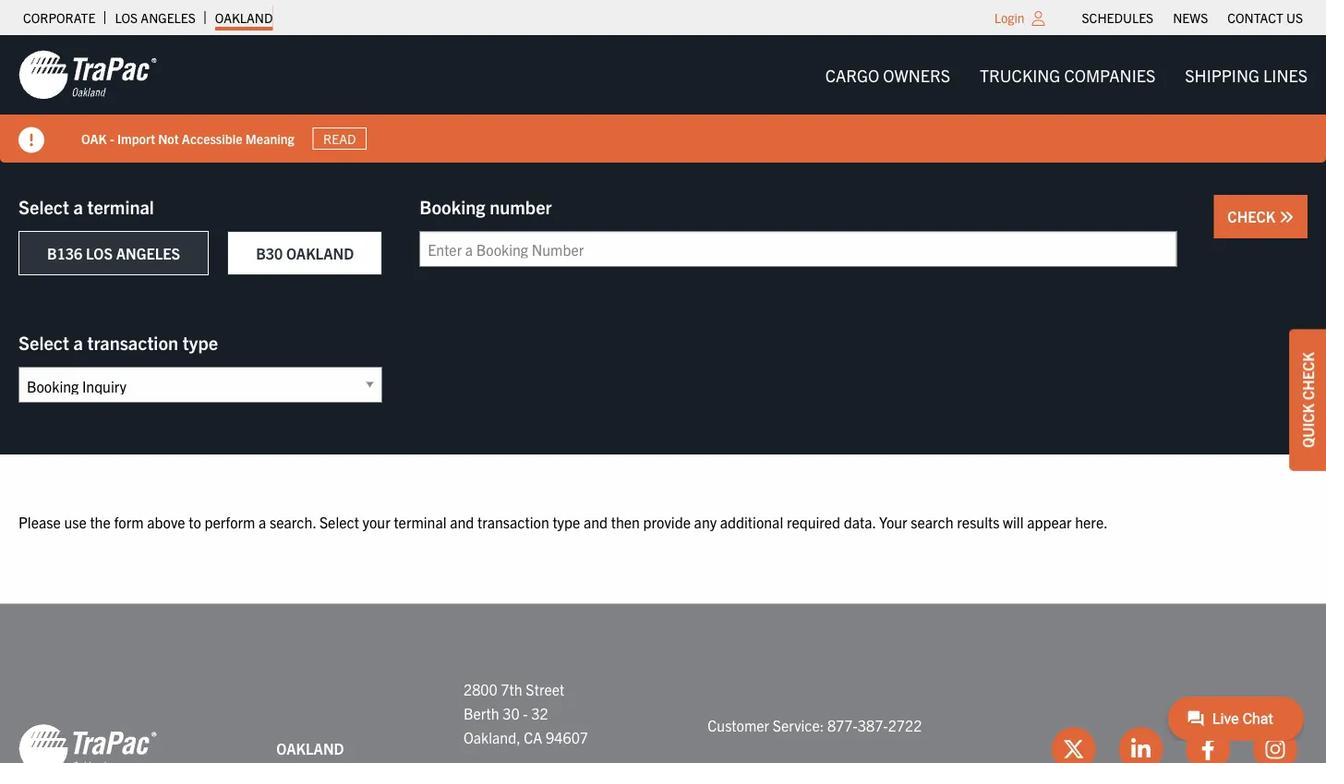 Task type: vqa. For each thing, say whether or not it's contained in the screenshot.
privacy
no



Task type: describe. For each thing, give the bounding box(es) containing it.
please use the form above to perform a search. select your terminal and transaction type and then provide any additional required data. your search results will appear here.
[[18, 512, 1108, 531]]

light image
[[1033, 11, 1046, 26]]

check button
[[1214, 195, 1308, 238]]

meaning
[[245, 130, 294, 147]]

please
[[18, 512, 61, 531]]

387-
[[858, 716, 889, 734]]

here.
[[1076, 512, 1108, 531]]

1 vertical spatial oakland
[[286, 244, 354, 262]]

not
[[158, 130, 179, 147]]

0 horizontal spatial los
[[86, 244, 113, 262]]

b30 oakland
[[256, 244, 354, 262]]

trucking companies
[[980, 64, 1156, 85]]

footer containing 2800 7th street
[[0, 604, 1327, 763]]

berth
[[464, 704, 500, 722]]

provide
[[644, 512, 691, 531]]

the
[[90, 512, 111, 531]]

shipping lines link
[[1171, 56, 1323, 94]]

owners
[[884, 64, 951, 85]]

1 vertical spatial type
[[553, 512, 580, 531]]

service:
[[773, 716, 824, 734]]

required
[[787, 512, 841, 531]]

2800 7th street berth 30 - 32 oakland, ca 94607
[[464, 680, 589, 746]]

b30
[[256, 244, 283, 262]]

select a terminal
[[18, 194, 154, 218]]

results
[[958, 512, 1000, 531]]

menu bar containing cargo owners
[[811, 56, 1323, 94]]

news
[[1174, 9, 1209, 26]]

contact
[[1228, 9, 1284, 26]]

a for transaction
[[73, 330, 83, 353]]

2 vertical spatial a
[[259, 512, 266, 531]]

1 oakland image from the top
[[18, 49, 157, 101]]

any
[[694, 512, 717, 531]]

additional
[[720, 512, 784, 531]]

banner containing cargo owners
[[0, 35, 1327, 163]]

search
[[911, 512, 954, 531]]

login
[[995, 9, 1025, 26]]

7th
[[501, 680, 523, 699]]

1 horizontal spatial los
[[115, 9, 138, 26]]

customer service: 877-387-2722
[[708, 716, 922, 734]]

0 vertical spatial angeles
[[141, 9, 196, 26]]

oak
[[81, 130, 107, 147]]

your
[[880, 512, 908, 531]]

contact us link
[[1228, 5, 1304, 30]]

877-
[[828, 716, 858, 734]]

menu bar containing schedules
[[1073, 5, 1313, 30]]

us
[[1287, 9, 1304, 26]]

select for select a terminal
[[18, 194, 69, 218]]

2 and from the left
[[584, 512, 608, 531]]

contact us
[[1228, 9, 1304, 26]]

your
[[363, 512, 391, 531]]

cargo
[[826, 64, 880, 85]]

perform
[[205, 512, 255, 531]]

b136 los angeles
[[47, 244, 180, 262]]

use
[[64, 512, 87, 531]]

corporate
[[23, 9, 96, 26]]

0 horizontal spatial transaction
[[87, 330, 178, 353]]

then
[[611, 512, 640, 531]]

1 horizontal spatial check
[[1299, 352, 1318, 400]]

los angeles
[[115, 9, 196, 26]]

street
[[526, 680, 565, 699]]



Task type: locate. For each thing, give the bounding box(es) containing it.
search.
[[270, 512, 316, 531]]

shipping lines
[[1186, 64, 1308, 85]]

a
[[73, 194, 83, 218], [73, 330, 83, 353], [259, 512, 266, 531]]

lines
[[1264, 64, 1308, 85]]

1 vertical spatial menu bar
[[811, 56, 1323, 94]]

0 vertical spatial check
[[1228, 207, 1280, 225]]

1 vertical spatial select
[[18, 330, 69, 353]]

corporate link
[[23, 5, 96, 30]]

1 vertical spatial terminal
[[394, 512, 447, 531]]

cargo owners link
[[811, 56, 966, 94]]

0 vertical spatial a
[[73, 194, 83, 218]]

0 vertical spatial terminal
[[87, 194, 154, 218]]

2800
[[464, 680, 498, 699]]

Booking number text field
[[420, 231, 1177, 267]]

30
[[503, 704, 520, 722]]

data.
[[844, 512, 876, 531]]

1 vertical spatial -
[[523, 704, 528, 722]]

1 vertical spatial solid image
[[1280, 210, 1294, 225]]

0 horizontal spatial check
[[1228, 207, 1280, 225]]

terminal right your
[[394, 512, 447, 531]]

0 horizontal spatial solid image
[[18, 127, 44, 153]]

b136
[[47, 244, 82, 262]]

footer
[[0, 604, 1327, 763]]

appear
[[1028, 512, 1072, 531]]

form
[[114, 512, 144, 531]]

banner
[[0, 35, 1327, 163]]

0 vertical spatial oakland image
[[18, 49, 157, 101]]

1 vertical spatial angeles
[[116, 244, 180, 262]]

type
[[183, 330, 218, 353], [553, 512, 580, 531]]

1 horizontal spatial -
[[523, 704, 528, 722]]

a for terminal
[[73, 194, 83, 218]]

accessible
[[182, 130, 243, 147]]

0 vertical spatial -
[[110, 130, 114, 147]]

cargo owners
[[826, 64, 951, 85]]

1 horizontal spatial and
[[584, 512, 608, 531]]

a down the b136
[[73, 330, 83, 353]]

0 horizontal spatial type
[[183, 330, 218, 353]]

select a transaction type
[[18, 330, 218, 353]]

solid image
[[18, 127, 44, 153], [1280, 210, 1294, 225]]

1 vertical spatial oakland image
[[18, 723, 157, 763]]

los angeles link
[[115, 5, 196, 30]]

0 vertical spatial oakland
[[215, 9, 273, 26]]

and right your
[[450, 512, 474, 531]]

-
[[110, 130, 114, 147], [523, 704, 528, 722]]

los right corporate
[[115, 9, 138, 26]]

and left the then
[[584, 512, 608, 531]]

trucking companies link
[[966, 56, 1171, 94]]

0 vertical spatial menu bar
[[1073, 5, 1313, 30]]

check
[[1228, 207, 1280, 225], [1299, 352, 1318, 400]]

angeles left oakland link
[[141, 9, 196, 26]]

to
[[189, 512, 201, 531]]

above
[[147, 512, 185, 531]]

a up the b136
[[73, 194, 83, 218]]

select left your
[[320, 512, 359, 531]]

oakland link
[[215, 5, 273, 30]]

transaction
[[87, 330, 178, 353], [478, 512, 549, 531]]

0 vertical spatial los
[[115, 9, 138, 26]]

1 vertical spatial transaction
[[478, 512, 549, 531]]

los
[[115, 9, 138, 26], [86, 244, 113, 262]]

customer
[[708, 716, 770, 734]]

0 vertical spatial solid image
[[18, 127, 44, 153]]

1 vertical spatial los
[[86, 244, 113, 262]]

2 vertical spatial oakland
[[277, 739, 344, 758]]

select
[[18, 194, 69, 218], [18, 330, 69, 353], [320, 512, 359, 531]]

94607
[[546, 727, 589, 746]]

select for select a transaction type
[[18, 330, 69, 353]]

terminal
[[87, 194, 154, 218], [394, 512, 447, 531]]

booking
[[420, 194, 486, 218]]

2 vertical spatial select
[[320, 512, 359, 531]]

oak - import not accessible meaning
[[81, 130, 294, 147]]

1 horizontal spatial terminal
[[394, 512, 447, 531]]

booking number
[[420, 194, 552, 218]]

oakland
[[215, 9, 273, 26], [286, 244, 354, 262], [277, 739, 344, 758]]

news link
[[1174, 5, 1209, 30]]

will
[[1003, 512, 1024, 531]]

login link
[[995, 9, 1025, 26]]

read link
[[313, 127, 367, 150]]

trucking
[[980, 64, 1061, 85]]

quick
[[1299, 404, 1318, 448]]

select down the b136
[[18, 330, 69, 353]]

los right the b136
[[86, 244, 113, 262]]

terminal up b136 los angeles
[[87, 194, 154, 218]]

- inside "2800 7th street berth 30 - 32 oakland, ca 94607"
[[523, 704, 528, 722]]

1 and from the left
[[450, 512, 474, 531]]

32
[[532, 704, 549, 722]]

read
[[323, 130, 356, 147]]

1 horizontal spatial solid image
[[1280, 210, 1294, 225]]

- right oak
[[110, 130, 114, 147]]

solid image inside the check button
[[1280, 210, 1294, 225]]

0 horizontal spatial -
[[110, 130, 114, 147]]

1 horizontal spatial type
[[553, 512, 580, 531]]

a left search.
[[259, 512, 266, 531]]

oakland image
[[18, 49, 157, 101], [18, 723, 157, 763]]

select up the b136
[[18, 194, 69, 218]]

0 vertical spatial transaction
[[87, 330, 178, 353]]

schedules
[[1082, 9, 1154, 26]]

quick check
[[1299, 352, 1318, 448]]

1 vertical spatial check
[[1299, 352, 1318, 400]]

0 vertical spatial type
[[183, 330, 218, 353]]

companies
[[1065, 64, 1156, 85]]

- left "32"
[[523, 704, 528, 722]]

1 horizontal spatial transaction
[[478, 512, 549, 531]]

ca
[[524, 727, 543, 746]]

1 vertical spatial a
[[73, 330, 83, 353]]

number
[[490, 194, 552, 218]]

menu bar down light 'image'
[[811, 56, 1323, 94]]

angeles
[[141, 9, 196, 26], [116, 244, 180, 262]]

2722
[[889, 716, 922, 734]]

0 horizontal spatial and
[[450, 512, 474, 531]]

menu bar
[[1073, 5, 1313, 30], [811, 56, 1323, 94]]

and
[[450, 512, 474, 531], [584, 512, 608, 531]]

0 horizontal spatial terminal
[[87, 194, 154, 218]]

schedules link
[[1082, 5, 1154, 30]]

menu bar up shipping
[[1073, 5, 1313, 30]]

check inside button
[[1228, 207, 1280, 225]]

import
[[117, 130, 155, 147]]

shipping
[[1186, 64, 1260, 85]]

0 vertical spatial select
[[18, 194, 69, 218]]

2 oakland image from the top
[[18, 723, 157, 763]]

oakland,
[[464, 727, 521, 746]]

quick check link
[[1290, 329, 1327, 471]]

angeles down 'select a terminal' at the top
[[116, 244, 180, 262]]



